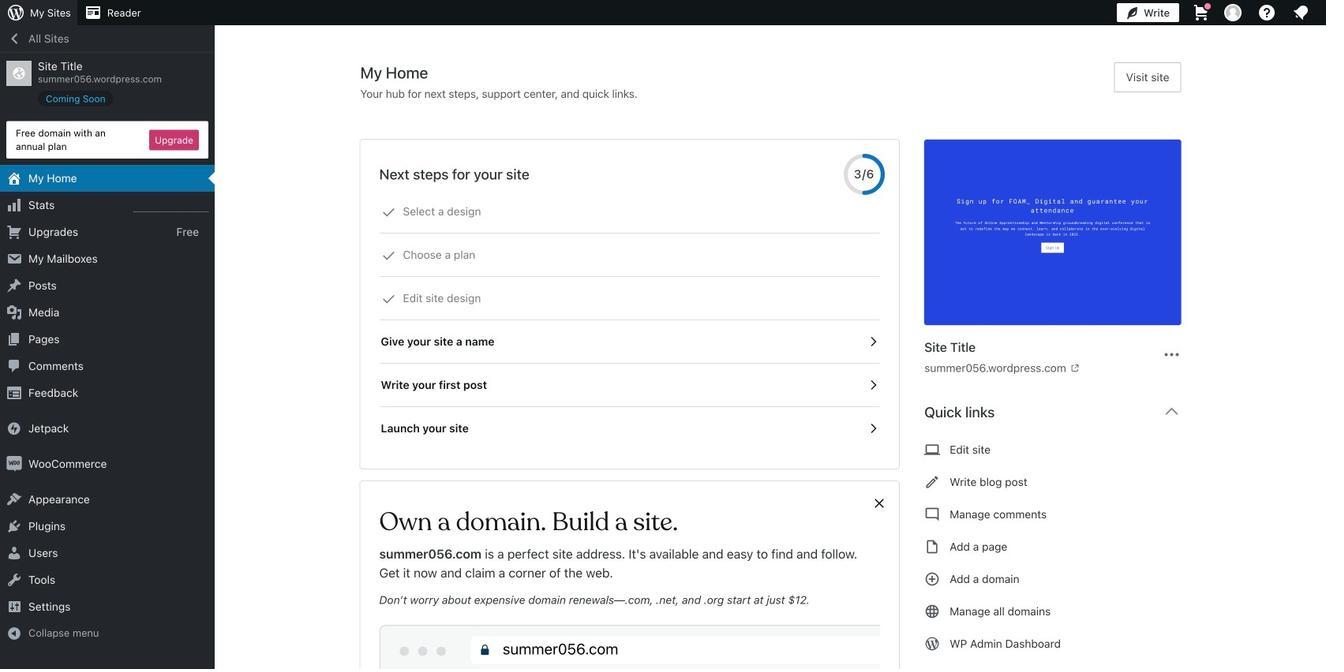 Task type: locate. For each thing, give the bounding box(es) containing it.
task complete image up task complete icon
[[382, 205, 396, 219]]

0 vertical spatial task enabled image
[[866, 378, 880, 392]]

task complete image
[[382, 205, 396, 219], [382, 292, 396, 306]]

0 vertical spatial task complete image
[[382, 205, 396, 219]]

mode_comment image
[[925, 505, 940, 524]]

highest hourly views 0 image
[[133, 202, 208, 212]]

1 vertical spatial task complete image
[[382, 292, 396, 306]]

1 vertical spatial task enabled image
[[866, 422, 880, 436]]

help image
[[1258, 3, 1277, 22]]

2 img image from the top
[[6, 456, 22, 472]]

2 task complete image from the top
[[382, 292, 396, 306]]

dismiss domain name promotion image
[[873, 494, 887, 513]]

task enabled image
[[866, 335, 880, 349]]

task enabled image down task enabled icon
[[866, 378, 880, 392]]

task complete image down task complete icon
[[382, 292, 396, 306]]

main content
[[360, 62, 1194, 670]]

task enabled image up dismiss domain name promotion icon on the right bottom of the page
[[866, 422, 880, 436]]

1 task complete image from the top
[[382, 205, 396, 219]]

edit image
[[925, 473, 940, 492]]

img image
[[6, 421, 22, 437], [6, 456, 22, 472]]

0 vertical spatial img image
[[6, 421, 22, 437]]

1 vertical spatial img image
[[6, 456, 22, 472]]

progress bar
[[844, 154, 885, 195]]

my profile image
[[1225, 4, 1242, 21]]

insert_drive_file image
[[925, 538, 940, 557]]

task enabled image
[[866, 378, 880, 392], [866, 422, 880, 436]]



Task type: describe. For each thing, give the bounding box(es) containing it.
1 task enabled image from the top
[[866, 378, 880, 392]]

laptop image
[[925, 441, 940, 460]]

task complete image
[[382, 249, 396, 263]]

more options for site site title image
[[1163, 345, 1182, 364]]

1 img image from the top
[[6, 421, 22, 437]]

2 task enabled image from the top
[[866, 422, 880, 436]]

launchpad checklist element
[[379, 190, 880, 450]]

my shopping cart image
[[1192, 3, 1211, 22]]

manage your notifications image
[[1292, 3, 1311, 22]]



Task type: vqa. For each thing, say whether or not it's contained in the screenshot.
Jul 2023 the 0
no



